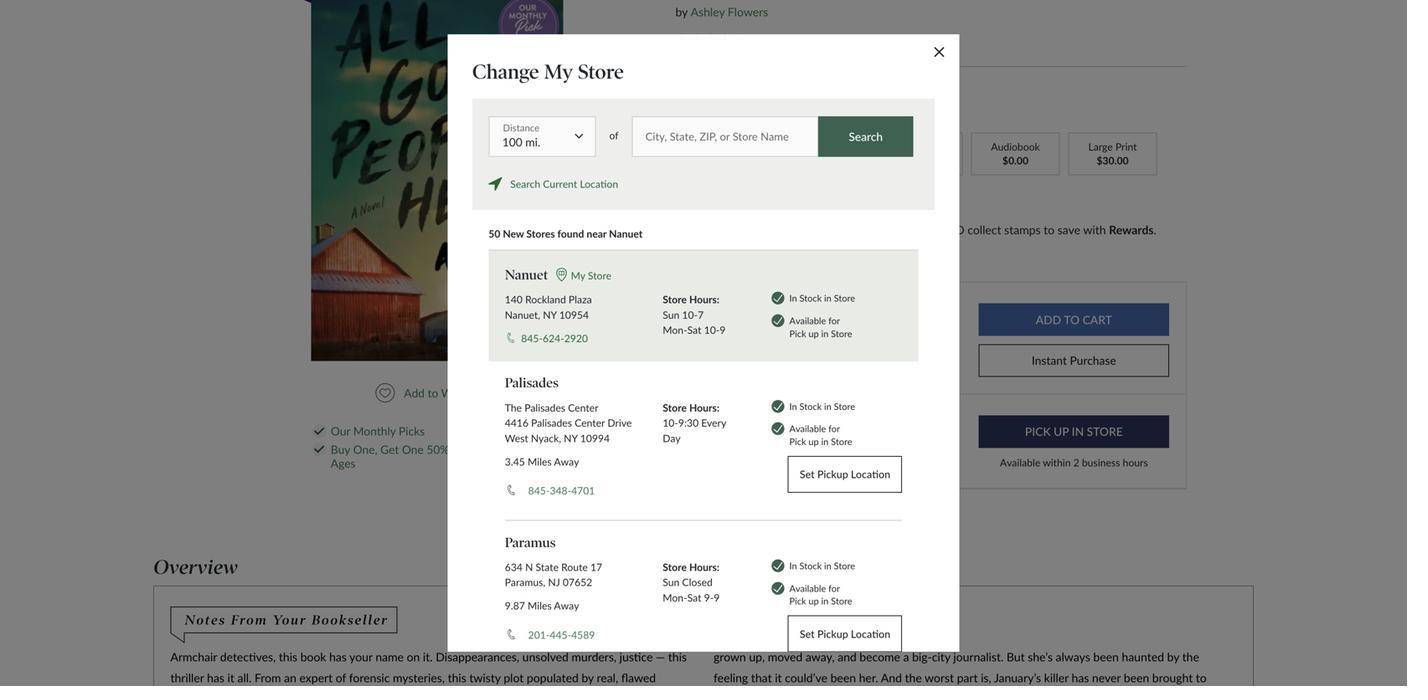 Task type: vqa. For each thing, say whether or not it's contained in the screenshot.
Premium Members Get 10% Off and Earn Rewards Find Out More at the top
no



Task type: describe. For each thing, give the bounding box(es) containing it.
off
[[452, 443, 469, 457]]

more
[[831, 241, 858, 255]]

9 inside store hours: sun closed mon-sat 9-9
[[714, 592, 720, 604]]

sat inside store hours: sun closed mon-sat 9-9
[[687, 592, 702, 604]]

624-
[[543, 333, 564, 345]]

store hours: 10-9:30 every day
[[663, 402, 726, 445]]

1 vertical spatial my
[[571, 270, 585, 282]]

distance
[[503, 122, 540, 133]]

ny inside the palisades center 4416 palisades center drive west nyack, ny 10994
[[564, 433, 578, 445]]

of inside change my store "dialog"
[[609, 129, 619, 142]]

845-348-4701
[[528, 485, 595, 497]]

$30.00
[[1097, 154, 1129, 167]]

instant
[[1032, 354, 1067, 368]]

ebook
[[904, 141, 933, 153]]

by inside armchair detectives, this book has your name on it. disappearances, unsolved murders, justice — this thriller has it all. from an expert of forensic mysteries, this twisty plot populated by real, flawe
[[582, 672, 594, 686]]

140
[[505, 294, 523, 306]]

0 horizontal spatial this
[[279, 650, 297, 665]]

phone image for 201-445-4589
[[505, 630, 518, 640]]

nj
[[548, 577, 560, 589]]

10- inside store hours: 10-9:30 every day
[[663, 417, 678, 429]]

audiobook $0.00
[[991, 141, 1040, 167]]

bopis small image
[[556, 269, 567, 282]]

0 vertical spatial 10-
[[682, 309, 698, 321]]

mysteries,
[[393, 672, 445, 686]]

print
[[1116, 141, 1137, 153]]

wishlist
[[441, 386, 482, 400]]

justice
[[620, 650, 653, 665]]

all good people here: a novel image
[[311, 0, 563, 361]]

for inside choose expedited shipping at checkout for delivery by
[[897, 345, 909, 357]]

in stock in store element for paramus
[[790, 560, 855, 573]]

day
[[663, 433, 681, 445]]

instant purchase button
[[979, 345, 1169, 377]]

0 horizontal spatial nanuet
[[505, 267, 548, 284]]

mon- inside the "store hours: sun 10-7 mon-sat 10-9"
[[663, 324, 687, 336]]

unsolved
[[522, 650, 569, 665]]

140 rockland plaza nanuet, ny 10954
[[505, 294, 592, 321]]

1 in from the top
[[790, 293, 797, 304]]

City, State, ZIP, or Store Name text field
[[632, 116, 818, 157]]

expert
[[299, 672, 333, 686]]

9:30
[[678, 417, 699, 429]]

an
[[284, 672, 296, 686]]

by ashley flowers
[[676, 5, 768, 19]]

near
[[587, 228, 607, 240]]

0 vertical spatial has
[[329, 650, 347, 665]]

1 in stock in store element from the top
[[790, 292, 855, 305]]

notes
[[185, 613, 226, 629]]

hours: for closed
[[689, 562, 720, 574]]

up for palisades
[[809, 436, 819, 448]]

the
[[505, 402, 522, 414]]

our monthly picks link
[[331, 425, 425, 439]]

on
[[407, 650, 420, 665]]

qualifies
[[693, 322, 738, 336]]

current
[[543, 178, 577, 190]]

nyack,
[[531, 433, 561, 445]]

picks
[[399, 425, 425, 439]]

store hours: sun closed mon-sat 9-9
[[663, 562, 720, 604]]

it.
[[423, 650, 433, 665]]

stock for paramus
[[800, 561, 822, 572]]

9 inside the "store hours: sun 10-7 mon-sat 10-9"
[[720, 324, 726, 336]]

mi.
[[525, 135, 540, 149]]

of inside armchair detectives, this book has your name on it. disappearances, unsolved murders, justice — this thriller has it all. from an expert of forensic mysteries, this twisty plot populated by real, flawe
[[336, 672, 346, 686]]

n
[[525, 562, 533, 574]]

all.
[[237, 672, 252, 686]]

—
[[656, 650, 665, 665]]

overview
[[153, 556, 238, 580]]

2920
[[564, 333, 588, 345]]

search button
[[818, 116, 914, 157]]

nanuet,
[[505, 309, 540, 321]]

check availability at nearby stores link
[[693, 456, 872, 470]]

west
[[505, 433, 528, 445]]

add to wishlist
[[404, 386, 482, 400]]

pick for paramus
[[790, 596, 806, 607]]

and collect stamps to save with rewards . 10 stamps = $5 reward learn more
[[676, 223, 1157, 255]]

hours: for 9:30
[[689, 402, 720, 414]]

1 horizontal spatial stamps
[[1004, 223, 1041, 237]]

nearby stores
[[800, 456, 872, 470]]

shipping inside choose expedited shipping at checkout for delivery by
[[802, 345, 840, 357]]

=
[[732, 241, 738, 255]]

search for search
[[849, 130, 883, 143]]

1 available for pick up in store from the top
[[790, 315, 852, 340]]

pick for palisades
[[790, 436, 806, 448]]

348-
[[550, 485, 571, 497]]

$18.00
[[676, 95, 754, 123]]

1 in stock in store from the top
[[790, 293, 855, 304]]

2 horizontal spatial this
[[668, 650, 687, 665]]

1 available for buy online, pick up in store element from the top
[[790, 315, 852, 341]]

collect
[[968, 223, 1001, 237]]

plot
[[504, 672, 524, 686]]

in stock in store element for palisades
[[790, 401, 855, 414]]

1 horizontal spatial 10
[[826, 359, 838, 371]]

our monthly picks
[[331, 425, 425, 439]]

0 vertical spatial center
[[568, 402, 599, 414]]

detectives,
[[220, 650, 276, 665]]

10 inside "and collect stamps to save with rewards . 10 stamps = $5 reward learn more"
[[676, 241, 689, 255]]

buy one, get one 50% off books for all ages link
[[331, 443, 552, 471]]

available image for store hours: sun closed mon-sat 9-9
[[772, 560, 785, 573]]

change
[[472, 60, 539, 84]]

every
[[701, 417, 726, 429]]

1 pick from the top
[[790, 328, 806, 340]]

201-445-4589
[[528, 629, 595, 641]]

by inside choose expedited shipping at checkout for delivery by
[[719, 359, 730, 371]]

1 vertical spatial palisades
[[525, 402, 565, 414]]

murders,
[[572, 650, 617, 665]]

845-624-2920 link
[[520, 333, 588, 345]]

ship this item qualifies for free shipping
[[693, 300, 832, 336]]

get
[[380, 443, 399, 457]]

name
[[376, 650, 404, 665]]

found
[[558, 228, 584, 240]]

store hours: sun 10-7 mon-sat 10-9
[[663, 294, 726, 336]]

add to wishlist link
[[375, 384, 489, 403]]

monthly
[[353, 425, 396, 439]]

your
[[349, 650, 373, 665]]

location
[[580, 178, 618, 190]]

$23.99
[[708, 154, 740, 167]]

up for paramus
[[809, 596, 819, 607]]

17
[[591, 562, 602, 574]]

0 vertical spatial my
[[544, 60, 573, 84]]

our
[[331, 425, 350, 439]]

available for buy online, pick up in store element for paramus
[[790, 583, 852, 609]]

excerpt image
[[525, 323, 564, 362]]

armchair
[[170, 650, 217, 665]]

your
[[273, 613, 307, 629]]

201-445-4589 link
[[520, 629, 595, 641]]

available for sun closed
[[790, 583, 826, 595]]

07652
[[563, 577, 592, 589]]

item
[[757, 300, 788, 315]]

store inside store hours: sun closed mon-sat 9-9
[[663, 562, 687, 574]]

at inside choose expedited shipping at checkout for delivery by
[[843, 345, 851, 357]]



Task type: locate. For each thing, give the bounding box(es) containing it.
10
[[676, 241, 689, 255], [826, 359, 838, 371]]

stamps
[[1004, 223, 1041, 237], [692, 241, 729, 255]]

in stock in store element
[[790, 292, 855, 305], [790, 401, 855, 414], [790, 560, 855, 573]]

check image for buy
[[314, 446, 324, 454]]

available for sun 10-7
[[790, 315, 826, 327]]

0 vertical spatial .
[[1154, 223, 1157, 237]]

1 vertical spatial in
[[790, 401, 797, 412]]

rockland
[[525, 294, 566, 306]]

book
[[300, 650, 326, 665]]

2 vertical spatial available image
[[772, 583, 785, 609]]

7
[[698, 309, 704, 321]]

this left twisty
[[448, 672, 466, 686]]

0 horizontal spatial has
[[207, 672, 224, 686]]

1 vertical spatial sun
[[663, 577, 680, 589]]

10-
[[682, 309, 698, 321], [704, 324, 720, 336], [663, 417, 678, 429]]

store
[[578, 60, 624, 84], [588, 270, 612, 282], [834, 293, 855, 304], [663, 294, 687, 306], [831, 328, 852, 340], [834, 401, 855, 412], [663, 402, 687, 414], [831, 436, 852, 448], [834, 561, 855, 572], [663, 562, 687, 574], [831, 596, 852, 607]]

1 sun from the top
[[663, 309, 680, 321]]

to left save
[[1044, 223, 1055, 237]]

large print $30.00
[[1089, 141, 1137, 167]]

this right —
[[668, 650, 687, 665]]

for
[[829, 315, 840, 327], [741, 322, 756, 336], [897, 345, 909, 357], [829, 424, 840, 435], [506, 443, 521, 457], [829, 583, 840, 595]]

2 mon- from the top
[[663, 592, 687, 604]]

0 vertical spatial to
[[1044, 223, 1055, 237]]

wednesday, january 10
[[732, 359, 838, 371]]

4416
[[505, 417, 529, 429]]

3 in stock in store element from the top
[[790, 560, 855, 573]]

this up an
[[279, 650, 297, 665]]

armchair detectives, this book has your name on it. disappearances, unsolved murders, justice — this thriller has it all. from an expert of forensic mysteries, this twisty plot populated by real, flawe
[[170, 650, 687, 687]]

phone image down nanuet,
[[504, 333, 517, 343]]

route
[[561, 562, 588, 574]]

in for palisades
[[790, 401, 797, 412]]

0 vertical spatial in stock in store element
[[790, 292, 855, 305]]

. right with
[[1154, 223, 1157, 237]]

0 vertical spatial at
[[843, 345, 851, 357]]

1 vertical spatial mon-
[[663, 592, 687, 604]]

1 vertical spatial hours:
[[689, 402, 720, 414]]

1 vertical spatial of
[[336, 672, 346, 686]]

3 available image from the top
[[772, 560, 785, 573]]

save
[[1058, 223, 1081, 237]]

2 stock from the top
[[800, 401, 822, 412]]

write
[[814, 33, 844, 47]]

available image for store hours: sun 10-7 mon-sat 10-9
[[772, 292, 785, 305]]

1 vertical spatial stock
[[800, 401, 822, 412]]

845- for 624-
[[521, 333, 543, 345]]

in
[[790, 293, 797, 304], [790, 401, 797, 412], [790, 561, 797, 572]]

ny left 10994
[[564, 433, 578, 445]]

stamps right collect
[[1004, 223, 1041, 237]]

pick
[[790, 328, 806, 340], [790, 436, 806, 448], [790, 596, 806, 607]]

check image left 'buy'
[[314, 446, 324, 454]]

sun left 7
[[663, 309, 680, 321]]

of right expert
[[336, 672, 346, 686]]

0 horizontal spatial at
[[787, 456, 797, 470]]

0 vertical spatial search
[[849, 130, 883, 143]]

2 sat from the top
[[687, 592, 702, 604]]

nanuet for 50 new
[[609, 228, 643, 240]]

available image for store hours: sun closed mon-sat 9-9
[[772, 583, 785, 609]]

drive
[[608, 417, 632, 429]]

1 vertical spatial phone image
[[505, 630, 518, 640]]

mon-
[[663, 324, 687, 336], [663, 592, 687, 604]]

search left current
[[510, 178, 540, 190]]

this
[[725, 300, 754, 315]]

store inside the "store hours: sun 10-7 mon-sat 10-9"
[[663, 294, 687, 306]]

2 available for buy online, pick up in store element from the top
[[790, 423, 852, 449]]

. inside "and collect stamps to save with rewards . 10 stamps = $5 reward learn more"
[[1154, 223, 1157, 237]]

2 vertical spatial stock
[[800, 561, 822, 572]]

by left the real,
[[582, 672, 594, 686]]

0 horizontal spatial 10-
[[663, 417, 678, 429]]

1 sat from the top
[[687, 324, 702, 336]]

2 available image from the top
[[772, 423, 785, 449]]

1 horizontal spatial .
[[1154, 223, 1157, 237]]

0 vertical spatial sun
[[663, 309, 680, 321]]

shipping inside ship this item qualifies for free shipping
[[785, 322, 829, 336]]

at left checkout
[[843, 345, 851, 357]]

ashley flowers link
[[691, 5, 768, 19]]

of up location
[[609, 129, 619, 142]]

nanuet inside "pick up in store nanuet . check availability at nearby stores"
[[739, 434, 779, 449]]

2 vertical spatial available for pick up in store
[[790, 583, 852, 607]]

in
[[745, 412, 759, 428]]

1 vertical spatial to
[[428, 386, 438, 400]]

has left it
[[207, 672, 224, 686]]

available
[[790, 315, 826, 327], [790, 424, 826, 435], [1000, 457, 1041, 469], [790, 583, 826, 595]]

1 vertical spatial available image
[[772, 423, 785, 449]]

2 horizontal spatial 10-
[[704, 324, 720, 336]]

0 vertical spatial pick
[[790, 328, 806, 340]]

2 available for pick up in store from the top
[[790, 424, 852, 448]]

845- for 348-
[[528, 485, 550, 497]]

mon- down closed
[[663, 592, 687, 604]]

1 available image from the top
[[772, 292, 785, 305]]

1 vertical spatial up
[[809, 436, 819, 448]]

has left your
[[329, 650, 347, 665]]

1 vertical spatial at
[[787, 456, 797, 470]]

by left ashley
[[676, 5, 688, 19]]

mon- inside store hours: sun closed mon-sat 9-9
[[663, 592, 687, 604]]

1 vertical spatial nanuet
[[505, 267, 548, 284]]

1 stock from the top
[[800, 293, 822, 304]]

hours: inside store hours: 10-9:30 every day
[[689, 402, 720, 414]]

hardcover $23.99
[[701, 141, 747, 167]]

hours: inside store hours: sun closed mon-sat 9-9
[[689, 562, 720, 574]]

at right availability
[[787, 456, 797, 470]]

sat down 7
[[687, 324, 702, 336]]

1 horizontal spatial search
[[849, 130, 883, 143]]

1 phone image from the top
[[504, 333, 517, 343]]

3.45 miles away
[[505, 456, 579, 468]]

my right change
[[544, 60, 573, 84]]

3 available image from the top
[[772, 583, 785, 609]]

1 vertical spatial in stock in store element
[[790, 401, 855, 414]]

4589
[[571, 629, 595, 641]]

10 right january
[[826, 359, 838, 371]]

review
[[857, 33, 895, 47]]

hours: up 7
[[689, 294, 720, 306]]

2 in stock in store from the top
[[790, 401, 855, 412]]

for inside ship this item qualifies for free shipping
[[741, 322, 756, 336]]

1 vertical spatial in stock in store
[[790, 401, 855, 412]]

$0.00
[[1003, 154, 1029, 167]]

0 vertical spatial check image
[[314, 428, 324, 436]]

sun inside the "store hours: sun 10-7 mon-sat 10-9"
[[663, 309, 680, 321]]

2 vertical spatial pick
[[790, 596, 806, 607]]

twisty
[[469, 672, 501, 686]]

pick
[[693, 412, 722, 428]]

. down the store on the right bottom of the page
[[779, 434, 781, 449]]

sat
[[687, 324, 702, 336], [687, 592, 702, 604]]

0 vertical spatial sat
[[687, 324, 702, 336]]

available image for store hours: sun 10-7 mon-sat 10-9
[[772, 315, 785, 341]]

0 vertical spatial available for buy online, pick up in store element
[[790, 315, 852, 341]]

0 vertical spatial phone image
[[504, 333, 517, 343]]

learn
[[800, 241, 828, 255]]

1 horizontal spatial at
[[843, 345, 851, 357]]

1 horizontal spatial of
[[609, 129, 619, 142]]

2 vertical spatial available image
[[772, 560, 785, 573]]

phone image
[[505, 485, 518, 496]]

1 vertical spatial available image
[[772, 401, 785, 414]]

available image
[[772, 292, 785, 305], [772, 423, 785, 449], [772, 560, 785, 573]]

2
[[1074, 457, 1080, 469]]

3 available for pick up in store from the top
[[790, 583, 852, 607]]

from left an
[[255, 672, 281, 686]]

palisades
[[505, 375, 559, 392], [525, 402, 565, 414], [531, 417, 572, 429]]

0 horizontal spatial .
[[779, 434, 781, 449]]

available for pick up in store for paramus
[[790, 583, 852, 607]]

add
[[404, 386, 425, 400]]

0 vertical spatial palisades
[[505, 375, 559, 392]]

1 vertical spatial 10-
[[704, 324, 720, 336]]

1 vertical spatial stamps
[[692, 241, 729, 255]]

3 in stock in store from the top
[[790, 561, 855, 572]]

instant purchase
[[1032, 354, 1116, 368]]

write a review
[[814, 33, 895, 47]]

2 vertical spatial 10-
[[663, 417, 678, 429]]

0 horizontal spatial of
[[336, 672, 346, 686]]

1 vertical spatial search
[[510, 178, 540, 190]]

nanuet up availability
[[739, 434, 779, 449]]

2 vertical spatial in
[[790, 561, 797, 572]]

change my store
[[472, 60, 624, 84]]

within
[[1043, 457, 1071, 469]]

2 vertical spatial palisades
[[531, 417, 572, 429]]

2 phone image from the top
[[505, 630, 518, 640]]

stamps left = at top
[[692, 241, 729, 255]]

large
[[1089, 141, 1113, 153]]

0 vertical spatial available for pick up in store
[[790, 315, 852, 340]]

2 available image from the top
[[772, 401, 785, 414]]

the palisades center 4416 palisades center drive west nyack, ny 10994
[[505, 402, 632, 445]]

at inside "pick up in store nanuet . check availability at nearby stores"
[[787, 456, 797, 470]]

2 up from the top
[[809, 436, 819, 448]]

hours: up 'every'
[[689, 402, 720, 414]]

up
[[725, 412, 742, 428]]

0 horizontal spatial to
[[428, 386, 438, 400]]

my store
[[571, 270, 612, 282]]

choose
[[719, 345, 753, 357]]

search inside button
[[849, 130, 883, 143]]

1 horizontal spatial has
[[329, 650, 347, 665]]

to right the add
[[428, 386, 438, 400]]

up
[[809, 328, 819, 340], [809, 436, 819, 448], [809, 596, 819, 607]]

reward
[[758, 241, 794, 255]]

all
[[523, 443, 537, 457]]

1 horizontal spatial 10-
[[682, 309, 698, 321]]

1 horizontal spatial by
[[676, 5, 688, 19]]

1 vertical spatial .
[[779, 434, 781, 449]]

1 vertical spatial check image
[[314, 446, 324, 454]]

0 vertical spatial available image
[[772, 315, 785, 341]]

2 in stock in store element from the top
[[790, 401, 855, 414]]

mon- left the qualifies
[[663, 324, 687, 336]]

sun for sun closed
[[663, 577, 680, 589]]

search for search current location
[[510, 178, 540, 190]]

1 vertical spatial center
[[575, 417, 605, 429]]

1 horizontal spatial this
[[448, 672, 466, 686]]

1 horizontal spatial ny
[[564, 433, 578, 445]]

store inside store hours: 10-9:30 every day
[[663, 402, 687, 414]]

2 vertical spatial in stock in store element
[[790, 560, 855, 573]]

1 vertical spatial 10
[[826, 359, 838, 371]]

445-
[[550, 629, 571, 641]]

thriller
[[170, 672, 204, 686]]

wednesday,
[[732, 359, 787, 371]]

2 hours: from the top
[[689, 402, 720, 414]]

available image right "in"
[[772, 401, 785, 414]]

change my store dialog
[[448, 34, 960, 687]]

free
[[759, 322, 782, 336]]

0 vertical spatial mon-
[[663, 324, 687, 336]]

phone image left 201- at the left bottom
[[505, 630, 518, 640]]

3 pick from the top
[[790, 596, 806, 607]]

hours: inside the "store hours: sun 10-7 mon-sat 10-9"
[[689, 294, 720, 306]]

50 new
[[489, 228, 524, 240]]

hours:
[[689, 294, 720, 306], [689, 402, 720, 414], [689, 562, 720, 574]]

to inside "and collect stamps to save with rewards . 10 stamps = $5 reward learn more"
[[1044, 223, 1055, 237]]

1 vertical spatial available for buy online, pick up in store element
[[790, 423, 852, 449]]

sun for sun 10-7
[[663, 309, 680, 321]]

this
[[279, 650, 297, 665], [668, 650, 687, 665], [448, 672, 466, 686]]

10- down ship
[[704, 324, 720, 336]]

0 vertical spatial by
[[676, 5, 688, 19]]

0 horizontal spatial search
[[510, 178, 540, 190]]

from
[[231, 613, 268, 629], [255, 672, 281, 686]]

1 vertical spatial 9
[[714, 592, 720, 604]]

ny
[[543, 309, 557, 321], [564, 433, 578, 445]]

available image up expedited in the bottom right of the page
[[772, 315, 785, 341]]

my
[[544, 60, 573, 84], [571, 270, 585, 282]]

buy
[[331, 443, 350, 457]]

in stock in store for palisades
[[790, 401, 855, 412]]

check image
[[314, 428, 324, 436], [314, 446, 324, 454]]

stock for palisades
[[800, 401, 822, 412]]

nanuet for pick
[[739, 434, 779, 449]]

.
[[1154, 223, 1157, 237], [779, 434, 781, 449]]

0 vertical spatial 9
[[720, 324, 726, 336]]

hours: up closed
[[689, 562, 720, 574]]

10- up day
[[663, 417, 678, 429]]

forensic
[[349, 672, 390, 686]]

0 horizontal spatial 10
[[676, 241, 689, 255]]

None submit
[[979, 304, 1169, 336], [979, 416, 1169, 449], [788, 457, 902, 493], [788, 616, 902, 653], [979, 304, 1169, 336], [979, 416, 1169, 449], [788, 457, 902, 493], [788, 616, 902, 653]]

hours: for 10-
[[689, 294, 720, 306]]

3 up from the top
[[809, 596, 819, 607]]

0 horizontal spatial ny
[[543, 309, 557, 321]]

1 mon- from the top
[[663, 324, 687, 336]]

stores
[[526, 228, 555, 240]]

expedited
[[755, 345, 800, 357]]

9
[[720, 324, 726, 336], [714, 592, 720, 604]]

0 vertical spatial in stock in store
[[790, 293, 855, 304]]

1 vertical spatial pick
[[790, 436, 806, 448]]

1 vertical spatial by
[[719, 359, 730, 371]]

sun inside store hours: sun closed mon-sat 9-9
[[663, 577, 680, 589]]

phone image
[[504, 333, 517, 343], [505, 630, 518, 640]]

0 vertical spatial ny
[[543, 309, 557, 321]]

available image
[[772, 315, 785, 341], [772, 401, 785, 414], [772, 583, 785, 609]]

1 up from the top
[[809, 328, 819, 340]]

0 vertical spatial 845-
[[521, 333, 543, 345]]

search left ebook
[[849, 130, 883, 143]]

in for paramus
[[790, 561, 797, 572]]

ny down rockland
[[543, 309, 557, 321]]

in stock in store for paramus
[[790, 561, 855, 572]]

ship
[[693, 300, 722, 315]]

state
[[536, 562, 559, 574]]

0 vertical spatial available image
[[772, 292, 785, 305]]

at
[[843, 345, 851, 357], [787, 456, 797, 470]]

2 vertical spatial available for buy online, pick up in store element
[[790, 583, 852, 609]]

available for pick up in store
[[790, 315, 852, 340], [790, 424, 852, 448], [790, 583, 852, 607]]

0 horizontal spatial stamps
[[692, 241, 729, 255]]

845- right phone image
[[528, 485, 550, 497]]

1 check image from the top
[[314, 428, 324, 436]]

with
[[1083, 223, 1106, 237]]

0 vertical spatial of
[[609, 129, 619, 142]]

available for 10-9:30 every day
[[790, 424, 826, 435]]

available for pick up in store for palisades
[[790, 424, 852, 448]]

0 vertical spatial stock
[[800, 293, 822, 304]]

available image right 9-
[[772, 583, 785, 609]]

3 in from the top
[[790, 561, 797, 572]]

and
[[939, 223, 965, 237]]

search current location link
[[510, 178, 618, 191]]

3 stock from the top
[[800, 561, 822, 572]]

check image for our
[[314, 428, 324, 436]]

ny inside '140 rockland plaza nanuet, ny 10954'
[[543, 309, 557, 321]]

one,
[[353, 443, 377, 457]]

sat inside the "store hours: sun 10-7 mon-sat 10-9"
[[687, 324, 702, 336]]

check image left our
[[314, 428, 324, 436]]

by down choose
[[719, 359, 730, 371]]

from up detectives,
[[231, 613, 268, 629]]

flowers
[[728, 5, 768, 19]]

2 vertical spatial in stock in store
[[790, 561, 855, 572]]

845- down nanuet,
[[521, 333, 543, 345]]

available for buy online, pick up in store element
[[790, 315, 852, 341], [790, 423, 852, 449], [790, 583, 852, 609]]

1 vertical spatial 845-
[[528, 485, 550, 497]]

0 vertical spatial in
[[790, 293, 797, 304]]

2 sun from the top
[[663, 577, 680, 589]]

for inside buy one, get one 50% off books for all ages
[[506, 443, 521, 457]]

sat left 9-
[[687, 592, 702, 604]]

9-
[[704, 592, 714, 604]]

sun left closed
[[663, 577, 680, 589]]

my right bopis small icon
[[571, 270, 585, 282]]

10 left = at top
[[676, 241, 689, 255]]

2 check image from the top
[[314, 446, 324, 454]]

1 available image from the top
[[772, 315, 785, 341]]

available for buy online, pick up in store element for palisades
[[790, 423, 852, 449]]

1 vertical spatial has
[[207, 672, 224, 686]]

1 hours: from the top
[[689, 294, 720, 306]]

nanuet right near
[[609, 228, 643, 240]]

1 horizontal spatial to
[[1044, 223, 1055, 237]]

100
[[502, 135, 523, 149]]

2 in from the top
[[790, 401, 797, 412]]

notes from your bookseller
[[185, 613, 388, 629]]

1 vertical spatial from
[[255, 672, 281, 686]]

nanuet up 140
[[505, 267, 548, 284]]

rewards
[[1109, 223, 1154, 237]]

0 vertical spatial 10
[[676, 241, 689, 255]]

from inside armchair detectives, this book has your name on it. disappearances, unsolved murders, justice — this thriller has it all. from an expert of forensic mysteries, this twisty plot populated by real, flawe
[[255, 672, 281, 686]]

3 available for buy online, pick up in store element from the top
[[790, 583, 852, 609]]

. inside "pick up in store nanuet . check availability at nearby stores"
[[779, 434, 781, 449]]

10- up the qualifies
[[682, 309, 698, 321]]

$12.99
[[902, 154, 935, 167]]

2 horizontal spatial nanuet
[[739, 434, 779, 449]]

1 horizontal spatial nanuet
[[609, 228, 643, 240]]

paramus,
[[505, 577, 546, 589]]

0 vertical spatial stamps
[[1004, 223, 1041, 237]]

0 vertical spatial from
[[231, 613, 268, 629]]

3 hours: from the top
[[689, 562, 720, 574]]

phone image for 845-624-2920
[[504, 333, 517, 343]]

one
[[402, 443, 424, 457]]

2 pick from the top
[[790, 436, 806, 448]]

1 vertical spatial available for pick up in store
[[790, 424, 852, 448]]

ebook $12.99
[[902, 141, 935, 167]]



